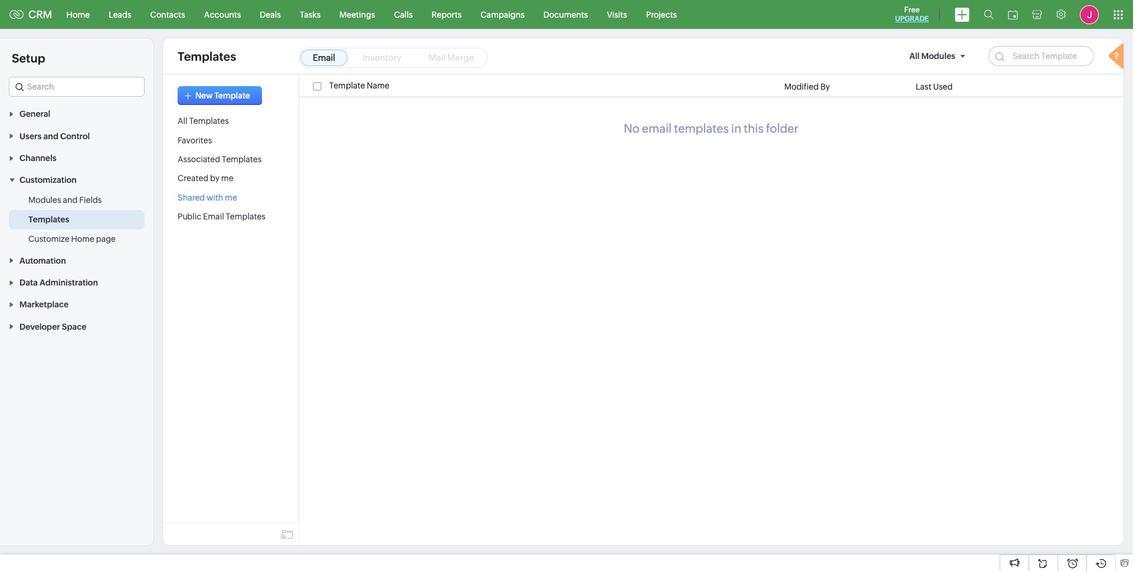 Task type: describe. For each thing, give the bounding box(es) containing it.
create menu image
[[955, 7, 970, 22]]

home inside the customize home page link
[[71, 235, 94, 244]]

administration
[[40, 278, 98, 287]]

customization
[[19, 176, 77, 185]]

associated
[[178, 155, 220, 164]]

public email templates link
[[178, 212, 266, 221]]

folder
[[766, 122, 799, 135]]

no email templates in this folder
[[624, 122, 799, 135]]

me for shared with me
[[225, 193, 237, 202]]

modules and fields link
[[28, 194, 102, 206]]

this
[[744, 122, 764, 135]]

documents
[[544, 10, 588, 19]]

automation
[[19, 256, 66, 265]]

data administration
[[19, 278, 98, 287]]

created
[[178, 174, 208, 183]]

associated templates link
[[178, 155, 262, 164]]

control
[[60, 131, 90, 141]]

search image
[[984, 9, 994, 19]]

created by me
[[178, 174, 233, 183]]

templates inside customization region
[[28, 215, 69, 225]]

all templates link
[[178, 116, 229, 126]]

All Modules field
[[905, 46, 974, 66]]

templates up the favorites link
[[189, 116, 229, 126]]

created by me link
[[178, 174, 233, 183]]

Search text field
[[9, 77, 144, 96]]

name
[[367, 81, 390, 91]]

1 vertical spatial email
[[203, 212, 224, 221]]

last used
[[916, 82, 953, 92]]

general
[[19, 109, 50, 119]]

calendar image
[[1008, 10, 1018, 19]]

page
[[96, 235, 116, 244]]

public
[[178, 212, 201, 221]]

and for modules
[[63, 196, 78, 205]]

templates link
[[28, 214, 69, 226]]

new template button
[[178, 86, 262, 105]]

shared with me link
[[178, 193, 237, 202]]

favorites link
[[178, 136, 212, 145]]

developer
[[19, 322, 60, 332]]

profile element
[[1073, 0, 1106, 29]]

in
[[731, 122, 742, 135]]

reports
[[432, 10, 462, 19]]

projects link
[[637, 0, 687, 29]]

visits
[[607, 10, 627, 19]]

marketplace
[[19, 300, 69, 310]]

space
[[62, 322, 86, 332]]

all for all templates
[[178, 116, 187, 126]]

channels button
[[0, 147, 153, 169]]

users and control button
[[0, 125, 153, 147]]

leads link
[[99, 0, 141, 29]]

reports link
[[422, 0, 471, 29]]

shared with me
[[178, 193, 237, 202]]

all templates
[[178, 116, 229, 126]]

free
[[904, 5, 920, 14]]

customization button
[[0, 169, 153, 191]]

developer space button
[[0, 315, 153, 337]]

email
[[642, 122, 672, 135]]

create menu element
[[948, 0, 977, 29]]

by
[[821, 82, 830, 92]]

modified by
[[784, 82, 830, 92]]

contacts link
[[141, 0, 195, 29]]

automation button
[[0, 249, 153, 271]]

all for all modules
[[910, 51, 920, 61]]

campaigns link
[[471, 0, 534, 29]]

shared
[[178, 193, 205, 202]]

data administration button
[[0, 271, 153, 293]]

data
[[19, 278, 38, 287]]

templates down shared with me at the top of page
[[226, 212, 266, 221]]



Task type: vqa. For each thing, say whether or not it's contained in the screenshot.
"Favorites" link
yes



Task type: locate. For each thing, give the bounding box(es) containing it.
accounts link
[[195, 0, 250, 29]]

free upgrade
[[895, 5, 929, 23]]

template inside the new template button
[[214, 91, 250, 100]]

home
[[66, 10, 90, 19], [71, 235, 94, 244]]

me
[[221, 174, 233, 183], [225, 193, 237, 202]]

templates up "customize"
[[28, 215, 69, 225]]

None field
[[9, 77, 145, 97]]

email link
[[300, 50, 348, 66]]

templates up new
[[178, 49, 236, 63]]

all up the favorites link
[[178, 116, 187, 126]]

customize
[[28, 235, 69, 244]]

general button
[[0, 103, 153, 125]]

crm link
[[9, 8, 52, 21]]

and for users
[[43, 131, 58, 141]]

home up automation dropdown button
[[71, 235, 94, 244]]

templates up created by me link in the left top of the page
[[222, 155, 262, 164]]

1 vertical spatial template
[[214, 91, 250, 100]]

visits link
[[598, 0, 637, 29]]

users
[[19, 131, 42, 141]]

crm
[[28, 8, 52, 21]]

associated templates
[[178, 155, 262, 164]]

channels
[[19, 153, 56, 163]]

template right new
[[214, 91, 250, 100]]

modified
[[784, 82, 819, 92]]

and left fields
[[63, 196, 78, 205]]

1 horizontal spatial template
[[329, 81, 365, 91]]

customize home page link
[[28, 233, 116, 245]]

developer space
[[19, 322, 86, 332]]

users and control
[[19, 131, 90, 141]]

upgrade
[[895, 15, 929, 23]]

contacts
[[150, 10, 185, 19]]

me for created by me
[[221, 174, 233, 183]]

deals link
[[250, 0, 290, 29]]

customization region
[[0, 191, 153, 249]]

1 vertical spatial me
[[225, 193, 237, 202]]

no
[[624, 122, 640, 135]]

0 horizontal spatial all
[[178, 116, 187, 126]]

and right users
[[43, 131, 58, 141]]

fields
[[79, 196, 102, 205]]

campaigns
[[481, 10, 525, 19]]

new template
[[195, 91, 250, 100]]

me right 'by'
[[221, 174, 233, 183]]

setup
[[12, 51, 45, 65]]

customize home page
[[28, 235, 116, 244]]

1 vertical spatial all
[[178, 116, 187, 126]]

calls
[[394, 10, 413, 19]]

all modules
[[910, 51, 956, 61]]

and
[[43, 131, 58, 141], [63, 196, 78, 205]]

1 horizontal spatial and
[[63, 196, 78, 205]]

search element
[[977, 0, 1001, 29]]

meetings link
[[330, 0, 385, 29]]

0 horizontal spatial and
[[43, 131, 58, 141]]

used
[[933, 82, 953, 92]]

home link
[[57, 0, 99, 29]]

modules inside field
[[922, 51, 956, 61]]

template name
[[329, 81, 390, 91]]

modules up templates link
[[28, 196, 61, 205]]

with
[[207, 193, 223, 202]]

1 vertical spatial modules
[[28, 196, 61, 205]]

documents link
[[534, 0, 598, 29]]

1 horizontal spatial modules
[[922, 51, 956, 61]]

Search Template text field
[[989, 46, 1094, 66]]

all
[[910, 51, 920, 61], [178, 116, 187, 126]]

leads
[[109, 10, 131, 19]]

modules and fields
[[28, 196, 102, 205]]

0 vertical spatial me
[[221, 174, 233, 183]]

1 vertical spatial home
[[71, 235, 94, 244]]

home right crm
[[66, 10, 90, 19]]

0 vertical spatial template
[[329, 81, 365, 91]]

me right with
[[225, 193, 237, 202]]

0 vertical spatial home
[[66, 10, 90, 19]]

0 horizontal spatial template
[[214, 91, 250, 100]]

email down with
[[203, 212, 224, 221]]

1 horizontal spatial email
[[313, 53, 335, 63]]

1 horizontal spatial all
[[910, 51, 920, 61]]

accounts
[[204, 10, 241, 19]]

templates
[[674, 122, 729, 135]]

home inside home link
[[66, 10, 90, 19]]

deals
[[260, 10, 281, 19]]

meetings
[[340, 10, 375, 19]]

modules up 'last used'
[[922, 51, 956, 61]]

0 vertical spatial and
[[43, 131, 58, 141]]

calls link
[[385, 0, 422, 29]]

all up the last
[[910, 51, 920, 61]]

0 vertical spatial email
[[313, 53, 335, 63]]

all inside field
[[910, 51, 920, 61]]

0 horizontal spatial email
[[203, 212, 224, 221]]

new
[[195, 91, 213, 100]]

modules
[[922, 51, 956, 61], [28, 196, 61, 205]]

templates
[[178, 49, 236, 63], [189, 116, 229, 126], [222, 155, 262, 164], [226, 212, 266, 221], [28, 215, 69, 225]]

favorites
[[178, 136, 212, 145]]

last
[[916, 82, 932, 92]]

and inside dropdown button
[[43, 131, 58, 141]]

projects
[[646, 10, 677, 19]]

0 vertical spatial all
[[910, 51, 920, 61]]

0 horizontal spatial modules
[[28, 196, 61, 205]]

template left name
[[329, 81, 365, 91]]

public email templates
[[178, 212, 266, 221]]

marketplace button
[[0, 293, 153, 315]]

and inside customization region
[[63, 196, 78, 205]]

template
[[329, 81, 365, 91], [214, 91, 250, 100]]

email
[[313, 53, 335, 63], [203, 212, 224, 221]]

profile image
[[1080, 5, 1099, 24]]

by
[[210, 174, 220, 183]]

modules inside customization region
[[28, 196, 61, 205]]

tasks
[[300, 10, 321, 19]]

1 vertical spatial and
[[63, 196, 78, 205]]

email up "template name"
[[313, 53, 335, 63]]

tasks link
[[290, 0, 330, 29]]

0 vertical spatial modules
[[922, 51, 956, 61]]



